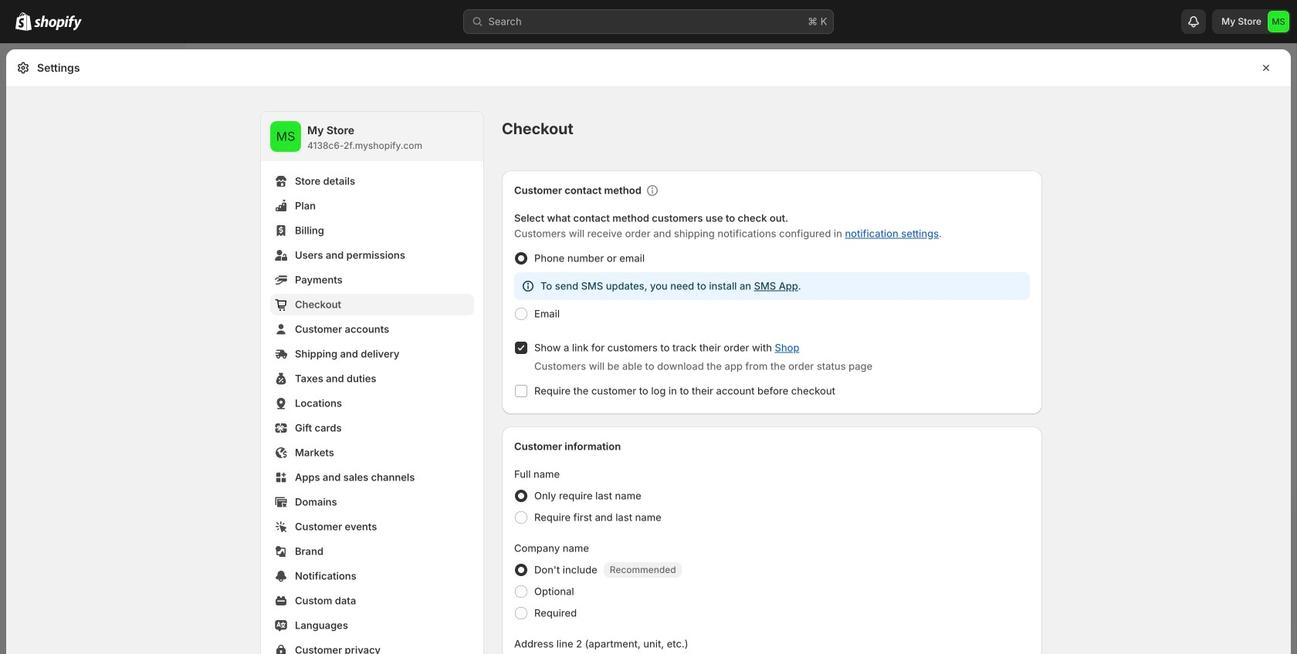 Task type: locate. For each thing, give the bounding box(es) containing it.
my store image
[[270, 121, 301, 152]]

status
[[514, 273, 1030, 300]]

shopify image
[[15, 12, 32, 31], [34, 15, 82, 31]]

1 horizontal spatial shopify image
[[34, 15, 82, 31]]

settings dialog
[[6, 49, 1291, 655]]



Task type: describe. For each thing, give the bounding box(es) containing it.
status inside settings dialog
[[514, 273, 1030, 300]]

my store image
[[1268, 11, 1290, 32]]

0 horizontal spatial shopify image
[[15, 12, 32, 31]]

shop settings menu element
[[261, 112, 483, 655]]



Task type: vqa. For each thing, say whether or not it's contained in the screenshot.
text box
no



